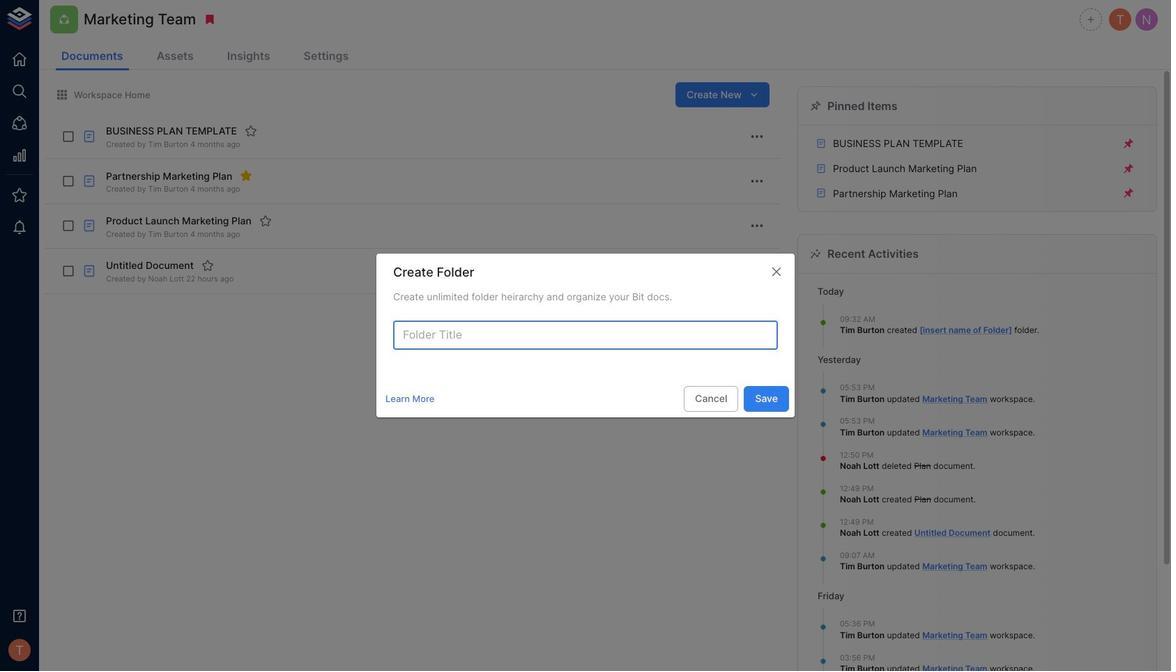 Task type: vqa. For each thing, say whether or not it's contained in the screenshot.
rightmost Favorite image
yes



Task type: describe. For each thing, give the bounding box(es) containing it.
1 unpin image from the top
[[1123, 162, 1136, 175]]

0 vertical spatial favorite image
[[245, 125, 257, 137]]

favorite image
[[259, 215, 272, 227]]

1 vertical spatial favorite image
[[202, 260, 214, 272]]



Task type: locate. For each thing, give the bounding box(es) containing it.
favorite image
[[245, 125, 257, 137], [202, 260, 214, 272]]

0 horizontal spatial favorite image
[[202, 260, 214, 272]]

remove bookmark image
[[204, 13, 217, 26]]

Folder Title text field
[[393, 321, 778, 350]]

0 vertical spatial unpin image
[[1123, 162, 1136, 175]]

dialog
[[377, 254, 795, 418]]

unpin image
[[1123, 162, 1136, 175], [1123, 187, 1136, 200]]

1 vertical spatial unpin image
[[1123, 187, 1136, 200]]

remove favorite image
[[240, 170, 253, 182]]

unpin image
[[1123, 138, 1136, 150]]

2 unpin image from the top
[[1123, 187, 1136, 200]]

1 horizontal spatial favorite image
[[245, 125, 257, 137]]



